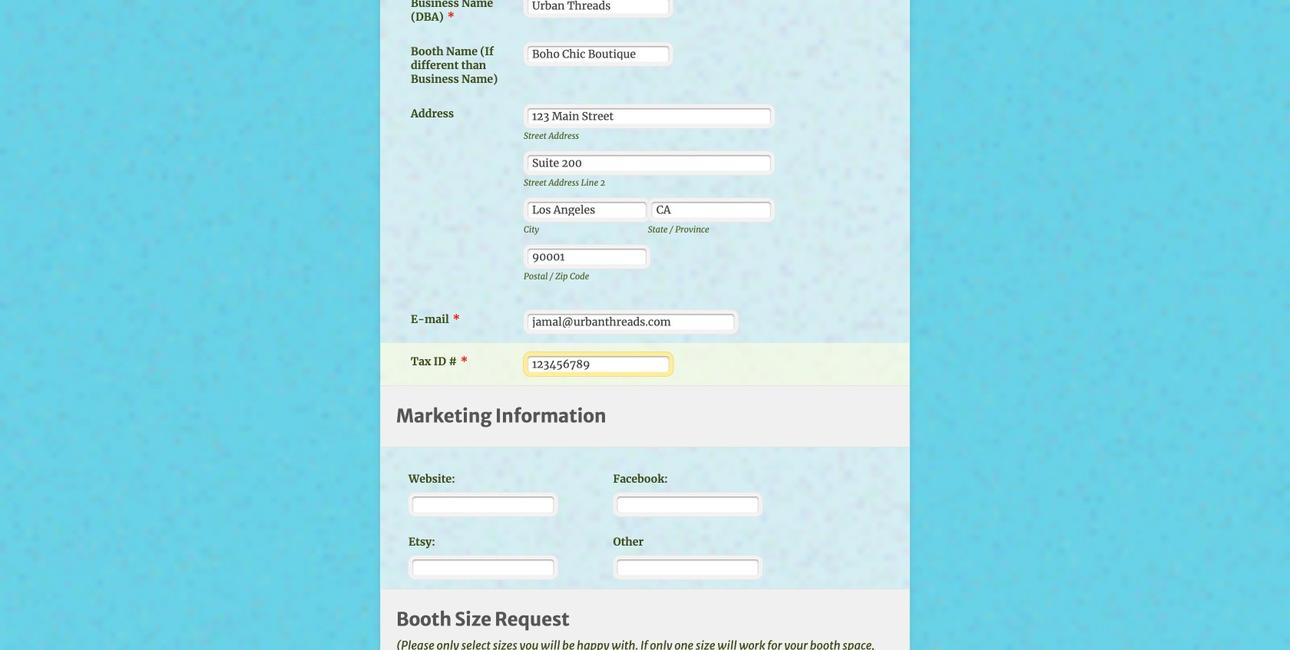 Task type: describe. For each thing, give the bounding box(es) containing it.
ex: myname@example.com email field
[[528, 314, 735, 331]]



Task type: vqa. For each thing, say whether or not it's contained in the screenshot.
  text field
yes



Task type: locate. For each thing, give the bounding box(es) containing it.
None text field
[[528, 46, 670, 62]]

  text field
[[528, 155, 771, 172], [652, 202, 771, 218], [413, 497, 554, 513], [617, 497, 759, 513], [617, 560, 759, 576]]

  text field
[[528, 0, 670, 14], [528, 109, 771, 125], [528, 202, 647, 218], [528, 249, 647, 265], [528, 357, 670, 373], [413, 560, 554, 576]]



